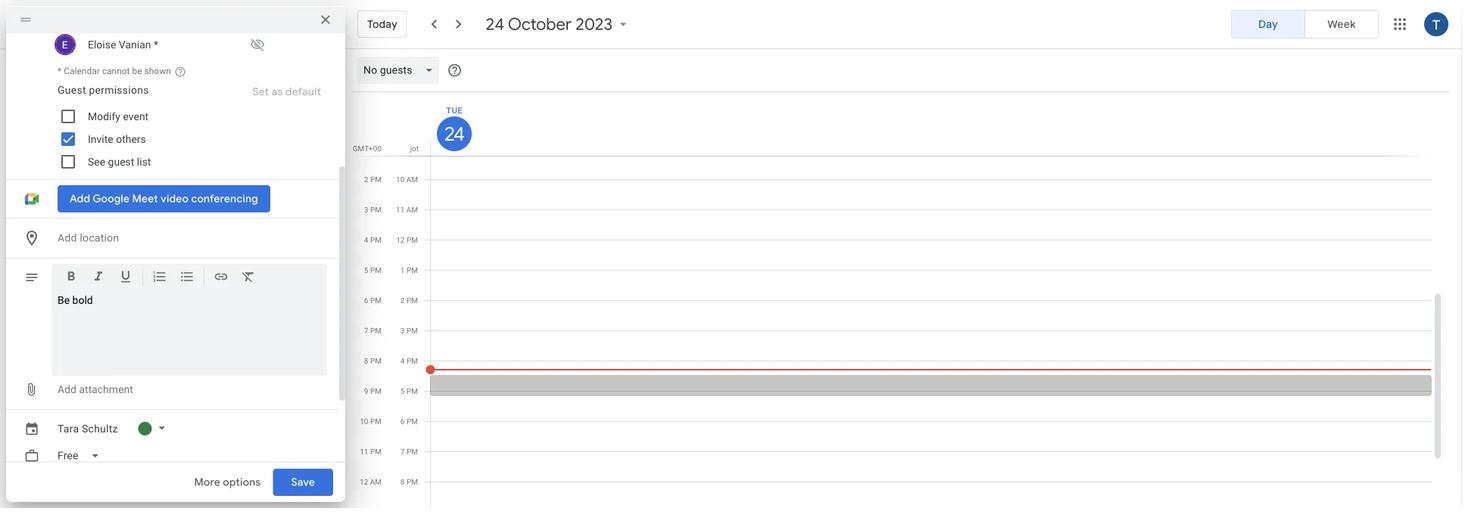 Task type: locate. For each thing, give the bounding box(es) containing it.
am
[[406, 175, 418, 184], [406, 205, 418, 214], [370, 478, 382, 487]]

11 for 11 pm
[[360, 448, 368, 457]]

1 horizontal spatial 3 pm
[[400, 326, 418, 335]]

1 horizontal spatial 3
[[400, 326, 405, 335]]

12 down 11 pm
[[360, 478, 368, 487]]

eloise
[[88, 38, 116, 51]]

numbered list image
[[152, 270, 167, 287]]

2 pm down 1 pm
[[400, 296, 418, 305]]

0 vertical spatial 8 pm
[[364, 357, 382, 366]]

8 pm right 12 am
[[400, 478, 418, 487]]

* right vanian
[[154, 38, 158, 51]]

add attachment
[[58, 384, 133, 396]]

1 horizontal spatial 2 pm
[[400, 296, 418, 305]]

0 horizontal spatial 3 pm
[[364, 205, 382, 214]]

10 up 11 am
[[396, 175, 405, 184]]

8 pm
[[364, 357, 382, 366], [400, 478, 418, 487]]

1 horizontal spatial 11
[[396, 205, 405, 214]]

2 pm down the gmt+00
[[364, 175, 382, 184]]

11 up 12 am
[[360, 448, 368, 457]]

0 vertical spatial 8
[[364, 357, 368, 366]]

11
[[396, 205, 405, 214], [360, 448, 368, 457]]

* left calendar
[[58, 66, 61, 76]]

0 horizontal spatial 24
[[444, 122, 463, 146]]

3 down 1
[[400, 326, 405, 335]]

2 down the gmt+00
[[364, 175, 368, 184]]

*
[[154, 38, 158, 51], [58, 66, 61, 76]]

add inside add attachment button
[[58, 384, 76, 396]]

eloise vanian tree item
[[51, 33, 327, 57]]

0 horizontal spatial 8 pm
[[364, 357, 382, 366]]

be
[[132, 66, 142, 76]]

0 horizontal spatial 7 pm
[[364, 326, 382, 335]]

underline image
[[118, 270, 133, 287]]

0 horizontal spatial 5
[[364, 266, 368, 275]]

2 vertical spatial am
[[370, 478, 382, 487]]

be
[[58, 295, 70, 307]]

tuesday, 24 october, today element
[[437, 117, 472, 151]]

1 horizontal spatial 12
[[396, 236, 405, 245]]

0 vertical spatial add
[[58, 232, 77, 245]]

1 horizontal spatial 7 pm
[[400, 448, 418, 457]]

0 horizontal spatial 4
[[364, 236, 368, 245]]

1 horizontal spatial 5
[[400, 387, 405, 396]]

Description text field
[[58, 295, 321, 370]]

6 pm
[[364, 296, 382, 305], [400, 417, 418, 426]]

0 vertical spatial 4
[[364, 236, 368, 245]]

4
[[364, 236, 368, 245], [400, 357, 405, 366]]

formatting options toolbar
[[51, 264, 327, 296]]

24
[[486, 14, 505, 35], [444, 122, 463, 146]]

5 pm
[[364, 266, 382, 275], [400, 387, 418, 396]]

option group
[[1231, 10, 1379, 39]]

permissions
[[89, 84, 149, 96]]

11 down 10 am
[[396, 205, 405, 214]]

0 horizontal spatial 10
[[360, 417, 368, 426]]

see
[[88, 156, 105, 168]]

add location
[[58, 232, 119, 245]]

0 horizontal spatial 2 pm
[[364, 175, 382, 184]]

1 vertical spatial 8
[[400, 478, 405, 487]]

tara
[[58, 423, 79, 435]]

11 pm
[[360, 448, 382, 457]]

0 horizontal spatial 6
[[364, 296, 368, 305]]

1 vertical spatial 12
[[360, 478, 368, 487]]

pm
[[370, 175, 382, 184], [370, 205, 382, 214], [370, 236, 382, 245], [407, 236, 418, 245], [370, 266, 382, 275], [407, 266, 418, 275], [370, 296, 382, 305], [407, 296, 418, 305], [370, 326, 382, 335], [407, 326, 418, 335], [370, 357, 382, 366], [407, 357, 418, 366], [370, 387, 382, 396], [407, 387, 418, 396], [370, 417, 382, 426], [407, 417, 418, 426], [370, 448, 382, 457], [407, 448, 418, 457], [407, 478, 418, 487]]

1 horizontal spatial 4
[[400, 357, 405, 366]]

0 horizontal spatial 4 pm
[[364, 236, 382, 245]]

2 down 1
[[400, 296, 405, 305]]

24 column header
[[430, 92, 1432, 156]]

0 horizontal spatial 11
[[360, 448, 368, 457]]

today
[[367, 18, 397, 31]]

1 vertical spatial 4 pm
[[400, 357, 418, 366]]

1 horizontal spatial 2
[[400, 296, 405, 305]]

tue 24
[[444, 106, 463, 146]]

7 right 11 pm
[[400, 448, 405, 457]]

1
[[400, 266, 405, 275]]

8 pm up the 9 pm
[[364, 357, 382, 366]]

add left attachment
[[58, 384, 76, 396]]

1 vertical spatial 5
[[400, 387, 405, 396]]

list
[[137, 156, 151, 168]]

1 horizontal spatial 8
[[400, 478, 405, 487]]

0 vertical spatial 24
[[486, 14, 505, 35]]

am down 11 pm
[[370, 478, 382, 487]]

0 vertical spatial 3
[[364, 205, 368, 214]]

8
[[364, 357, 368, 366], [400, 478, 405, 487]]

0 vertical spatial 6
[[364, 296, 368, 305]]

1 vertical spatial 5 pm
[[400, 387, 418, 396]]

1 horizontal spatial 10
[[396, 175, 405, 184]]

1 horizontal spatial 6
[[400, 417, 405, 426]]

0 vertical spatial 4 pm
[[364, 236, 382, 245]]

1 add from the top
[[58, 232, 77, 245]]

0 vertical spatial 3 pm
[[364, 205, 382, 214]]

0 vertical spatial 6 pm
[[364, 296, 382, 305]]

3 pm
[[364, 205, 382, 214], [400, 326, 418, 335]]

1 horizontal spatial 6 pm
[[400, 417, 418, 426]]

bulleted list image
[[179, 270, 195, 287]]

7
[[364, 326, 368, 335], [400, 448, 405, 457]]

0 horizontal spatial 2
[[364, 175, 368, 184]]

add inside add location dropdown button
[[58, 232, 77, 245]]

cannot
[[102, 66, 130, 76]]

am for 12 am
[[370, 478, 382, 487]]

insert link image
[[214, 270, 229, 287]]

1 vertical spatial 24
[[444, 122, 463, 146]]

9 pm
[[364, 387, 382, 396]]

1 vertical spatial 4
[[400, 357, 405, 366]]

week
[[1328, 17, 1356, 31]]

11 am
[[396, 205, 418, 214]]

2 pm
[[364, 175, 382, 184], [400, 296, 418, 305]]

5 right the 9 pm
[[400, 387, 405, 396]]

12 for 12 am
[[360, 478, 368, 487]]

7 pm up the 9 pm
[[364, 326, 382, 335]]

24 down tue
[[444, 122, 463, 146]]

0 vertical spatial 7 pm
[[364, 326, 382, 335]]

0 horizontal spatial 12
[[360, 478, 368, 487]]

0 horizontal spatial 3
[[364, 205, 368, 214]]

7 pm
[[364, 326, 382, 335], [400, 448, 418, 457]]

1 vertical spatial 7 pm
[[400, 448, 418, 457]]

add
[[58, 232, 77, 245], [58, 384, 76, 396]]

7 up 9
[[364, 326, 368, 335]]

0 horizontal spatial 5 pm
[[364, 266, 382, 275]]

0 vertical spatial 5
[[364, 266, 368, 275]]

jot
[[410, 144, 419, 153]]

3 pm down 1 pm
[[400, 326, 418, 335]]

5 left 1
[[364, 266, 368, 275]]

show schedule of eloise vanian image
[[245, 33, 270, 57]]

3 left 11 am
[[364, 205, 368, 214]]

1 vertical spatial *
[[58, 66, 61, 76]]

tue
[[446, 106, 463, 115]]

* inside eloise vanian tree item
[[154, 38, 158, 51]]

october
[[508, 14, 572, 35]]

guest
[[108, 156, 134, 168]]

1 vertical spatial add
[[58, 384, 76, 396]]

1 vertical spatial 6
[[400, 417, 405, 426]]

12
[[396, 236, 405, 245], [360, 478, 368, 487]]

10 down 9
[[360, 417, 368, 426]]

1 horizontal spatial *
[[154, 38, 158, 51]]

add left location
[[58, 232, 77, 245]]

0 horizontal spatial *
[[58, 66, 61, 76]]

9
[[364, 387, 368, 396]]

see guest list
[[88, 156, 151, 168]]

am up 11 am
[[406, 175, 418, 184]]

group
[[51, 78, 327, 173]]

0 vertical spatial 11
[[396, 205, 405, 214]]

0 horizontal spatial 8
[[364, 357, 368, 366]]

None field
[[357, 57, 446, 84], [51, 443, 112, 470], [357, 57, 446, 84], [51, 443, 112, 470]]

10 pm
[[360, 417, 382, 426]]

4 pm
[[364, 236, 382, 245], [400, 357, 418, 366]]

0 vertical spatial am
[[406, 175, 418, 184]]

modify
[[88, 110, 120, 123]]

day
[[1259, 17, 1278, 31]]

6
[[364, 296, 368, 305], [400, 417, 405, 426]]

0 vertical spatial *
[[154, 38, 158, 51]]

0 vertical spatial 2
[[364, 175, 368, 184]]

8 up 9
[[364, 357, 368, 366]]

1 horizontal spatial 7
[[400, 448, 405, 457]]

5
[[364, 266, 368, 275], [400, 387, 405, 396]]

0 horizontal spatial 7
[[364, 326, 368, 335]]

12 up 1
[[396, 236, 405, 245]]

1 horizontal spatial 5 pm
[[400, 387, 418, 396]]

3
[[364, 205, 368, 214], [400, 326, 405, 335]]

0 vertical spatial 12
[[396, 236, 405, 245]]

5 pm right the 9 pm
[[400, 387, 418, 396]]

1 vertical spatial am
[[406, 205, 418, 214]]

invite
[[88, 133, 113, 145]]

eloise vanian *
[[88, 38, 158, 51]]

7 pm right 11 pm
[[400, 448, 418, 457]]

2 add from the top
[[58, 384, 76, 396]]

5 pm left 1
[[364, 266, 382, 275]]

2
[[364, 175, 368, 184], [400, 296, 405, 305]]

1 vertical spatial 11
[[360, 448, 368, 457]]

am for 11 am
[[406, 205, 418, 214]]

0 vertical spatial 10
[[396, 175, 405, 184]]

1 vertical spatial 10
[[360, 417, 368, 426]]

24 left october
[[486, 14, 505, 35]]

3 pm left 11 am
[[364, 205, 382, 214]]

8 right 12 am
[[400, 478, 405, 487]]

location
[[80, 232, 119, 245]]

am up "12 pm"
[[406, 205, 418, 214]]

10
[[396, 175, 405, 184], [360, 417, 368, 426]]

invite others
[[88, 133, 146, 145]]

1 horizontal spatial 8 pm
[[400, 478, 418, 487]]



Task type: describe. For each thing, give the bounding box(es) containing it.
add for add attachment
[[58, 384, 76, 396]]

1 pm
[[400, 266, 418, 275]]

12 pm
[[396, 236, 418, 245]]

add attachment button
[[51, 376, 139, 404]]

today button
[[357, 6, 407, 42]]

12 am
[[360, 478, 382, 487]]

remove formatting image
[[241, 270, 256, 287]]

gmt+00
[[353, 144, 382, 153]]

am for 10 am
[[406, 175, 418, 184]]

* calendar cannot be shown
[[58, 66, 171, 76]]

others
[[116, 133, 146, 145]]

Day radio
[[1231, 10, 1306, 39]]

12 for 12 pm
[[396, 236, 405, 245]]

bold image
[[64, 270, 79, 287]]

24 october 2023
[[486, 14, 613, 35]]

tara schultz
[[58, 423, 118, 435]]

add location button
[[51, 225, 327, 252]]

1 vertical spatial 3 pm
[[400, 326, 418, 335]]

1 vertical spatial 8 pm
[[400, 478, 418, 487]]

0 vertical spatial 2 pm
[[364, 175, 382, 184]]

schultz
[[82, 423, 118, 435]]

0 vertical spatial 5 pm
[[364, 266, 382, 275]]

italic image
[[91, 270, 106, 287]]

bold
[[72, 295, 93, 307]]

1 vertical spatial 2 pm
[[400, 296, 418, 305]]

add for add location
[[58, 232, 77, 245]]

calendar
[[64, 66, 100, 76]]

10 for 10 pm
[[360, 417, 368, 426]]

24 october 2023 button
[[480, 14, 637, 35]]

guest permissions
[[58, 84, 149, 96]]

0 vertical spatial 7
[[364, 326, 368, 335]]

vanian
[[119, 38, 151, 51]]

1 vertical spatial 2
[[400, 296, 405, 305]]

24 grid
[[351, 92, 1444, 509]]

1 vertical spatial 6 pm
[[400, 417, 418, 426]]

group containing guest permissions
[[51, 78, 327, 173]]

attachment
[[79, 384, 133, 396]]

11 for 11 am
[[396, 205, 405, 214]]

1 vertical spatial 7
[[400, 448, 405, 457]]

modify event
[[88, 110, 149, 123]]

1 horizontal spatial 24
[[486, 14, 505, 35]]

2023
[[576, 14, 613, 35]]

Week radio
[[1305, 10, 1379, 39]]

0 horizontal spatial 6 pm
[[364, 296, 382, 305]]

guest
[[58, 84, 86, 96]]

1 horizontal spatial 4 pm
[[400, 357, 418, 366]]

shown
[[144, 66, 171, 76]]

1 vertical spatial 3
[[400, 326, 405, 335]]

option group containing day
[[1231, 10, 1379, 39]]

be bold
[[58, 295, 93, 307]]

event
[[123, 110, 149, 123]]

10 for 10 am
[[396, 175, 405, 184]]

10 am
[[396, 175, 418, 184]]

24 inside the 'tue 24'
[[444, 122, 463, 146]]



Task type: vqa. For each thing, say whether or not it's contained in the screenshot.
Add attachment Add
yes



